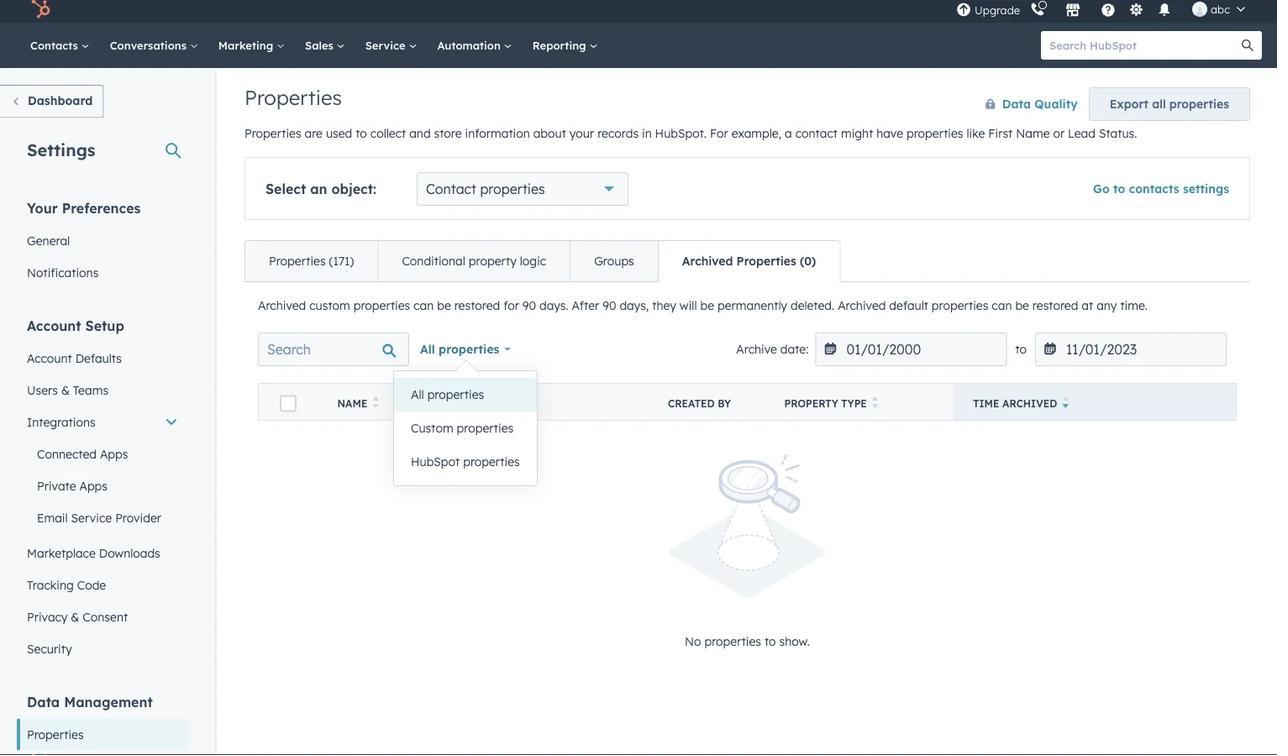 Task type: vqa. For each thing, say whether or not it's contained in the screenshot.
Data
yes



Task type: describe. For each thing, give the bounding box(es) containing it.
settings link
[[1127, 1, 1148, 18]]

tracking code
[[27, 578, 106, 593]]

abc
[[1211, 3, 1231, 16]]

contact properties button
[[417, 173, 629, 206]]

contacts link
[[20, 23, 100, 69]]

all properties inside all properties button
[[411, 388, 484, 403]]

data management
[[27, 694, 153, 711]]

press to sort. element for name
[[373, 397, 379, 412]]

hubspot image
[[30, 0, 50, 20]]

properties down 'name' button
[[457, 422, 514, 436]]

preferences
[[62, 200, 141, 217]]

help image
[[1101, 4, 1116, 19]]

data for data quality
[[1003, 97, 1032, 112]]

apps for private apps
[[79, 479, 108, 494]]

account for account defaults
[[27, 351, 72, 366]]

groups link
[[570, 242, 658, 282]]

Search HubSpot search field
[[1042, 32, 1248, 60]]

name button
[[317, 384, 648, 421]]

select an object:
[[266, 181, 377, 198]]

after
[[572, 299, 600, 314]]

or
[[1054, 127, 1065, 141]]

2 90 from the left
[[603, 299, 617, 314]]

days.
[[540, 299, 569, 314]]

properties inside popup button
[[480, 181, 545, 198]]

created by
[[668, 398, 732, 411]]

properties left (171)
[[269, 254, 326, 269]]

archive date:
[[737, 343, 809, 357]]

properties are used to collect and store information about your records in hubspot. for example, a contact might have properties like first name or lead status.
[[245, 127, 1138, 141]]

are
[[305, 127, 323, 141]]

integrations button
[[17, 407, 188, 439]]

press to sort. image
[[373, 397, 379, 409]]

consent
[[83, 610, 128, 625]]

menu containing abc
[[955, 0, 1258, 23]]

Search archived properties search field
[[258, 333, 409, 367]]

automation link
[[427, 23, 523, 69]]

time.
[[1121, 299, 1148, 314]]

notifications button
[[1151, 0, 1180, 23]]

properties up are
[[245, 85, 342, 111]]

settings image
[[1129, 3, 1145, 18]]

marketplace downloads
[[27, 546, 160, 561]]

object:
[[332, 181, 377, 198]]

property type
[[785, 398, 867, 411]]

all inside button
[[411, 388, 424, 403]]

account defaults link
[[17, 343, 188, 375]]

properties down custom properties button at bottom
[[463, 455, 520, 470]]

all
[[1153, 97, 1167, 112]]

archived inside 'link'
[[682, 254, 734, 269]]

properties (171)
[[269, 254, 354, 269]]

connected apps link
[[17, 439, 188, 471]]

default
[[890, 299, 929, 314]]

gary orlando image
[[1193, 2, 1208, 17]]

time
[[974, 398, 1000, 411]]

properties right all
[[1170, 97, 1230, 112]]

sales
[[305, 39, 337, 53]]

data management element
[[17, 694, 188, 756]]

property
[[469, 254, 517, 269]]

descending sort. press to sort ascending. image
[[1063, 397, 1069, 409]]

time archived button
[[954, 384, 1237, 421]]

upgrade image
[[957, 3, 972, 18]]

properties inside dropdown button
[[439, 343, 500, 357]]

security link
[[17, 634, 188, 666]]

email
[[37, 511, 68, 526]]

3 be from the left
[[1016, 299, 1030, 314]]

properties (171) link
[[245, 242, 378, 282]]

to right used at the top of the page
[[356, 127, 367, 141]]

collect
[[371, 127, 406, 141]]

2 be from the left
[[701, 299, 715, 314]]

automation
[[437, 39, 504, 53]]

marketing
[[218, 39, 277, 53]]

archived custom properties can be restored for 90 days. after 90 days, they will be permanently deleted. archived default properties can be restored at any time.
[[258, 299, 1148, 314]]

upgrade
[[975, 4, 1021, 18]]

a
[[785, 127, 793, 141]]

archived properties (0)
[[682, 254, 817, 269]]

users & teams
[[27, 383, 109, 398]]

for
[[710, 127, 729, 141]]

MM/DD/YYYY text field
[[816, 333, 1007, 367]]

marketing link
[[208, 23, 295, 69]]

management
[[64, 694, 153, 711]]

custom properties button
[[394, 412, 537, 446]]

settings
[[27, 140, 95, 161]]

an
[[310, 181, 327, 198]]

reporting
[[533, 39, 590, 53]]

logic
[[520, 254, 547, 269]]

contact
[[796, 127, 838, 141]]

descending sort. press to sort ascending. element
[[1063, 397, 1069, 412]]

date:
[[781, 343, 809, 357]]

service inside "account setup" element
[[71, 511, 112, 526]]

quality
[[1035, 97, 1078, 112]]

private apps
[[37, 479, 108, 494]]

like
[[967, 127, 986, 141]]

archived properties (0) link
[[658, 242, 840, 282]]

go to contacts settings button
[[1094, 182, 1230, 197]]

defaults
[[75, 351, 122, 366]]

account for account setup
[[27, 318, 81, 335]]

properties inside alert
[[705, 635, 762, 649]]

all inside dropdown button
[[420, 343, 435, 357]]

properties left are
[[245, 127, 301, 141]]

settings
[[1184, 182, 1230, 197]]

archived inside button
[[1003, 398, 1058, 411]]

marketplace
[[27, 546, 96, 561]]

tab list containing properties (171)
[[245, 241, 841, 283]]

archive
[[737, 343, 778, 357]]

records
[[598, 127, 639, 141]]

data quality button
[[968, 88, 1079, 121]]

no properties to show. alert
[[258, 455, 1237, 652]]

notifications link
[[17, 257, 188, 289]]

data for data management
[[27, 694, 60, 711]]

connected apps
[[37, 447, 128, 462]]



Task type: locate. For each thing, give the bounding box(es) containing it.
to up time archived
[[1016, 343, 1027, 357]]

lead
[[1069, 127, 1096, 141]]

press to sort. image
[[873, 397, 879, 409]]

notifications
[[27, 266, 99, 280]]

contacts
[[1130, 182, 1180, 197]]

status.
[[1100, 127, 1138, 141]]

service down private apps link
[[71, 511, 112, 526]]

properties inside 'link'
[[737, 254, 797, 269]]

account defaults
[[27, 351, 122, 366]]

0 vertical spatial service
[[365, 39, 409, 53]]

downloads
[[99, 546, 160, 561]]

0 horizontal spatial service
[[71, 511, 112, 526]]

all up all properties button on the bottom left of page
[[420, 343, 435, 357]]

1 horizontal spatial restored
[[1033, 299, 1079, 314]]

all
[[420, 343, 435, 357], [411, 388, 424, 403]]

0 vertical spatial account
[[27, 318, 81, 335]]

all up custom
[[411, 388, 424, 403]]

2 restored from the left
[[1033, 299, 1079, 314]]

type
[[842, 398, 867, 411]]

hubspot.
[[655, 127, 707, 141]]

abc button
[[1183, 0, 1256, 23]]

all properties button
[[394, 379, 537, 412]]

marketplaces image
[[1066, 4, 1081, 19]]

1 vertical spatial apps
[[79, 479, 108, 494]]

1 account from the top
[[27, 318, 81, 335]]

0 vertical spatial all properties
[[420, 343, 500, 357]]

all properties inside all properties dropdown button
[[420, 343, 500, 357]]

your preferences
[[27, 200, 141, 217]]

service
[[365, 39, 409, 53], [71, 511, 112, 526]]

properties up all properties button on the bottom left of page
[[439, 343, 500, 357]]

privacy
[[27, 610, 68, 625]]

email service provider
[[37, 511, 161, 526]]

to inside alert
[[765, 635, 776, 649]]

1 restored from the left
[[455, 299, 500, 314]]

1 vertical spatial service
[[71, 511, 112, 526]]

2 horizontal spatial be
[[1016, 299, 1030, 314]]

data quality
[[1003, 97, 1078, 112]]

90 right for
[[523, 299, 536, 314]]

0 horizontal spatial 90
[[523, 299, 536, 314]]

conditional property logic link
[[378, 242, 570, 282]]

export
[[1110, 97, 1149, 112]]

press to sort. element inside property type button
[[873, 397, 879, 412]]

properties left (0)
[[737, 254, 797, 269]]

tracking code link
[[17, 570, 188, 602]]

1 vertical spatial all properties
[[411, 388, 484, 403]]

properties
[[1170, 97, 1230, 112], [907, 127, 964, 141], [480, 181, 545, 198], [354, 299, 411, 314], [932, 299, 989, 314], [439, 343, 500, 357], [428, 388, 484, 403], [457, 422, 514, 436], [463, 455, 520, 470], [705, 635, 762, 649]]

properties down 'data management'
[[27, 728, 84, 743]]

setup
[[85, 318, 124, 335]]

archived left custom at the left top of page
[[258, 299, 306, 314]]

0 horizontal spatial can
[[414, 299, 434, 314]]

used
[[326, 127, 353, 141]]

first
[[989, 127, 1013, 141]]

apps inside private apps link
[[79, 479, 108, 494]]

0 vertical spatial all
[[420, 343, 435, 357]]

service right sales link
[[365, 39, 409, 53]]

0 horizontal spatial press to sort. element
[[373, 397, 379, 412]]

information
[[465, 127, 530, 141]]

all properties up all properties button on the bottom left of page
[[420, 343, 500, 357]]

1 press to sort. element from the left
[[373, 397, 379, 412]]

select
[[266, 181, 306, 198]]

& right users
[[61, 383, 70, 398]]

1 horizontal spatial service
[[365, 39, 409, 53]]

no
[[685, 635, 702, 649]]

apps down integrations button
[[100, 447, 128, 462]]

0 vertical spatial &
[[61, 383, 70, 398]]

tab panel containing archived custom properties can be restored for 90 days. after 90 days, they will be permanently deleted. archived default properties can be restored at any time.
[[245, 282, 1251, 699]]

to right go
[[1114, 182, 1126, 197]]

1 horizontal spatial 90
[[603, 299, 617, 314]]

account up users
[[27, 351, 72, 366]]

1 horizontal spatial press to sort. element
[[873, 397, 879, 412]]

0 vertical spatial data
[[1003, 97, 1032, 112]]

hubspot properties
[[411, 455, 520, 470]]

property type button
[[765, 384, 954, 421]]

deleted.
[[791, 299, 835, 314]]

notifications image
[[1158, 4, 1173, 19]]

1 vertical spatial &
[[71, 610, 79, 625]]

conditional
[[402, 254, 466, 269]]

& for privacy
[[71, 610, 79, 625]]

& inside 'privacy & consent' link
[[71, 610, 79, 625]]

list box containing all properties
[[394, 372, 537, 486]]

0 horizontal spatial &
[[61, 383, 70, 398]]

& inside the users & teams link
[[61, 383, 70, 398]]

2 press to sort. element from the left
[[873, 397, 879, 412]]

press to sort. element inside 'name' button
[[373, 397, 379, 412]]

press to sort. element
[[373, 397, 379, 412], [873, 397, 879, 412]]

properties right no
[[705, 635, 762, 649]]

apps up email service provider
[[79, 479, 108, 494]]

1 be from the left
[[437, 299, 451, 314]]

calling icon image
[[1031, 3, 1046, 18]]

search image
[[1243, 40, 1254, 52]]

1 vertical spatial all
[[411, 388, 424, 403]]

export all properties
[[1110, 97, 1230, 112]]

privacy & consent link
[[17, 602, 188, 634]]

press to sort. element right "type"
[[873, 397, 879, 412]]

users
[[27, 383, 58, 398]]

in
[[642, 127, 652, 141]]

general link
[[17, 225, 188, 257]]

& right privacy
[[71, 610, 79, 625]]

properties right custom at the left top of page
[[354, 299, 411, 314]]

have
[[877, 127, 904, 141]]

contact
[[426, 181, 477, 198]]

account setup
[[27, 318, 124, 335]]

& for users
[[61, 383, 70, 398]]

export all properties button
[[1089, 88, 1251, 121]]

data inside button
[[1003, 97, 1032, 112]]

integrations
[[27, 415, 96, 430]]

1 vertical spatial name
[[338, 398, 368, 411]]

90 right the after
[[603, 299, 617, 314]]

archived left default on the right
[[838, 299, 886, 314]]

1 horizontal spatial data
[[1003, 97, 1032, 112]]

tab list
[[245, 241, 841, 283]]

and
[[410, 127, 431, 141]]

properties inside 'link'
[[27, 728, 84, 743]]

users & teams link
[[17, 375, 188, 407]]

properties down information at the top
[[480, 181, 545, 198]]

permanently
[[718, 299, 788, 314]]

hubspot link
[[20, 0, 63, 20]]

data up first
[[1003, 97, 1032, 112]]

name inside button
[[338, 398, 368, 411]]

name left or
[[1017, 127, 1050, 141]]

email service provider link
[[17, 503, 188, 535]]

connected
[[37, 447, 97, 462]]

properties left like
[[907, 127, 964, 141]]

conversations link
[[100, 23, 208, 69]]

account
[[27, 318, 81, 335], [27, 351, 72, 366]]

apps for connected apps
[[100, 447, 128, 462]]

show.
[[780, 635, 810, 649]]

your
[[27, 200, 58, 217]]

general
[[27, 234, 70, 248]]

1 vertical spatial data
[[27, 694, 60, 711]]

your preferences element
[[17, 199, 188, 289]]

tab panel
[[245, 282, 1251, 699]]

2 can from the left
[[992, 299, 1013, 314]]

privacy & consent
[[27, 610, 128, 625]]

(171)
[[329, 254, 354, 269]]

0 horizontal spatial restored
[[455, 299, 500, 314]]

tracking
[[27, 578, 74, 593]]

1 can from the left
[[414, 299, 434, 314]]

custom
[[310, 299, 350, 314]]

go to contacts settings
[[1094, 182, 1230, 197]]

properties up the custom properties
[[428, 388, 484, 403]]

hubspot
[[411, 455, 460, 470]]

1 90 from the left
[[523, 299, 536, 314]]

1 horizontal spatial can
[[992, 299, 1013, 314]]

custom properties
[[411, 422, 514, 436]]

data down security
[[27, 694, 60, 711]]

list box
[[394, 372, 537, 486]]

about
[[534, 127, 567, 141]]

0 horizontal spatial be
[[437, 299, 451, 314]]

go
[[1094, 182, 1110, 197]]

press to sort. element for property type
[[873, 397, 879, 412]]

archived up archived custom properties can be restored for 90 days. after 90 days, they will be permanently deleted. archived default properties can be restored at any time.
[[682, 254, 734, 269]]

properties right default on the right
[[932, 299, 989, 314]]

&
[[61, 383, 70, 398], [71, 610, 79, 625]]

be right will
[[701, 299, 715, 314]]

search button
[[1234, 32, 1263, 60]]

help button
[[1095, 0, 1123, 23]]

0 vertical spatial apps
[[100, 447, 128, 462]]

archived left descending sort. press to sort ascending. element
[[1003, 398, 1058, 411]]

be down conditional
[[437, 299, 451, 314]]

calling icon button
[[1024, 0, 1053, 21]]

name left press to sort. image
[[338, 398, 368, 411]]

0 horizontal spatial data
[[27, 694, 60, 711]]

store
[[434, 127, 462, 141]]

hubspot properties button
[[394, 446, 537, 480]]

days,
[[620, 299, 649, 314]]

press to sort. element down "search archived properties" search field
[[373, 397, 379, 412]]

be left at
[[1016, 299, 1030, 314]]

1 horizontal spatial &
[[71, 610, 79, 625]]

time archived
[[974, 398, 1058, 411]]

1 vertical spatial account
[[27, 351, 72, 366]]

to left show.
[[765, 635, 776, 649]]

menu
[[955, 0, 1258, 23]]

sales link
[[295, 23, 355, 69]]

reporting link
[[523, 23, 608, 69]]

will
[[680, 299, 697, 314]]

apps inside 'connected apps' link
[[100, 447, 128, 462]]

1 horizontal spatial name
[[1017, 127, 1050, 141]]

restored left for
[[455, 299, 500, 314]]

any
[[1097, 299, 1118, 314]]

your
[[570, 127, 595, 141]]

account setup element
[[17, 317, 188, 666]]

restored left at
[[1033, 299, 1079, 314]]

0 horizontal spatial name
[[338, 398, 368, 411]]

properties link
[[17, 720, 188, 752]]

MM/DD/YYYY text field
[[1036, 333, 1227, 367]]

all properties
[[420, 343, 500, 357], [411, 388, 484, 403]]

service link
[[355, 23, 427, 69]]

dashboard link
[[0, 85, 104, 119]]

all properties up the custom properties
[[411, 388, 484, 403]]

2 account from the top
[[27, 351, 72, 366]]

1 horizontal spatial be
[[701, 299, 715, 314]]

account up account defaults
[[27, 318, 81, 335]]

groups
[[594, 254, 635, 269]]

0 vertical spatial name
[[1017, 127, 1050, 141]]



